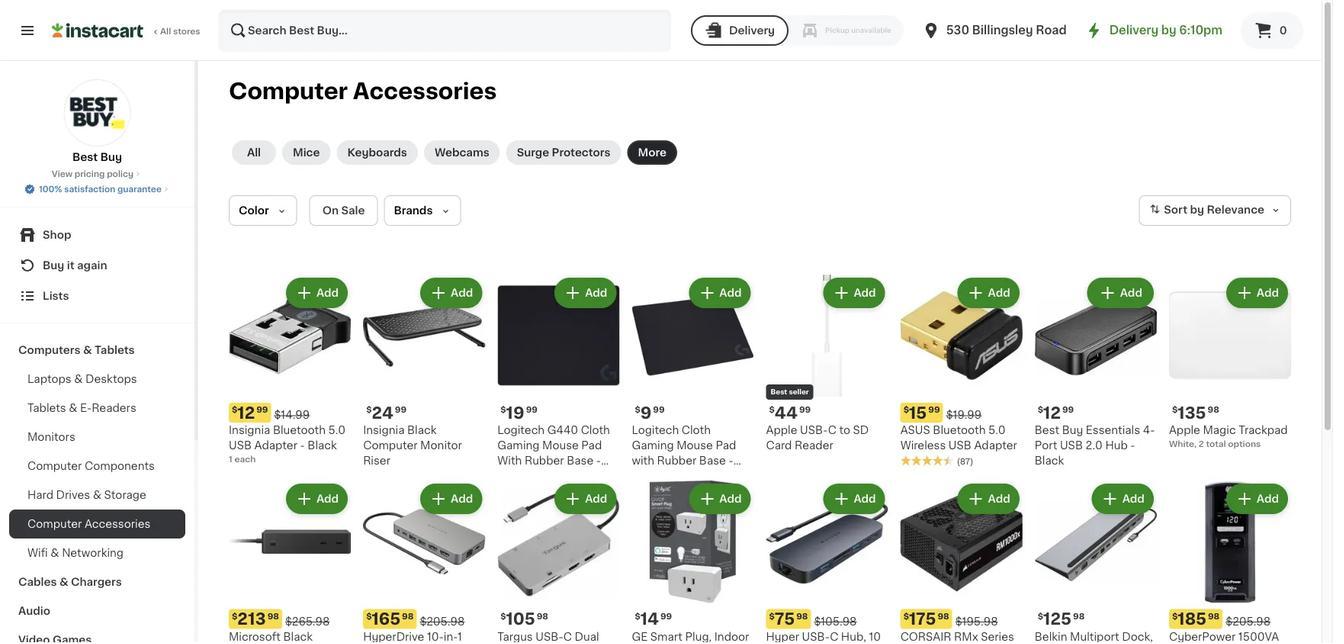 Task type: describe. For each thing, give the bounding box(es) containing it.
shop link
[[9, 220, 185, 250]]

add for 125
[[1123, 494, 1145, 504]]

apple for apple magic trackpad white, 2 total options
[[1169, 425, 1201, 436]]

targus usb-c dual
[[498, 631, 615, 643]]

$ 19 99
[[501, 405, 538, 421]]

12 for insignia bluetooth 5.0 usb adapter - black
[[238, 405, 255, 421]]

computer components
[[27, 461, 155, 471]]

hyperdrive
[[363, 631, 424, 642]]

usb- for 105
[[536, 631, 564, 642]]

tablets & e-readers
[[27, 403, 136, 413]]

laptops & desktops link
[[9, 365, 185, 394]]

$ for 44
[[769, 406, 775, 414]]

1500va
[[1239, 631, 1280, 642]]

buy for best buy
[[100, 152, 122, 163]]

in-
[[444, 631, 458, 642]]

dock,
[[1122, 631, 1154, 642]]

ge smart plug, indoor
[[632, 631, 749, 642]]

black inside microsoft black
[[283, 631, 313, 642]]

reader
[[795, 440, 834, 451]]

add button for 135
[[1228, 279, 1287, 307]]

- inside logitech cloth gaming mouse pad with rubber base - black
[[729, 456, 734, 466]]

buy inside buy it again link
[[43, 260, 64, 271]]

relevance
[[1207, 205, 1265, 215]]

cyberpower 1500va
[[1169, 631, 1283, 643]]

by for delivery
[[1162, 25, 1177, 36]]

insignia inside $ 12 99 $14.99 insignia bluetooth 5.0 usb adapter - black 1 each
[[229, 425, 270, 436]]

$ for 105
[[501, 612, 506, 620]]

98 for 213
[[268, 612, 279, 620]]

wifi
[[27, 548, 48, 558]]

$75.98 original price: $105.98 element
[[766, 609, 889, 629]]

logitech for 9
[[632, 425, 679, 436]]

add for 9
[[720, 288, 742, 298]]

$ for 135
[[1172, 406, 1178, 414]]

trackpad
[[1239, 425, 1288, 436]]

insignia black computer monitor riser
[[363, 425, 462, 466]]

product group containing 105
[[498, 481, 620, 643]]

c inside $ 75 98 $105.98 hyper usb-c hub, 10
[[830, 631, 839, 642]]

product group containing 125
[[1035, 481, 1157, 643]]

$ for 9
[[635, 406, 641, 414]]

$ 185 98
[[1172, 611, 1220, 627]]

view pricing policy
[[52, 170, 134, 178]]

card
[[766, 440, 792, 451]]

logitech for 19
[[498, 425, 545, 436]]

monitor
[[420, 440, 462, 451]]

product group containing 15
[[901, 275, 1023, 467]]

$ for 125
[[1038, 612, 1044, 620]]

chargers
[[71, 577, 122, 587]]

$ for 213
[[232, 612, 238, 620]]

product group containing 19
[[498, 275, 620, 481]]

cyberpower
[[1169, 631, 1236, 642]]

plug,
[[685, 631, 712, 642]]

webcams link
[[424, 140, 500, 165]]

best buy essentials 4- port usb 2.0 hub - black
[[1035, 425, 1155, 466]]

drives
[[56, 490, 90, 500]]

seller
[[789, 389, 809, 396]]

tablets inside tablets & e-readers link
[[27, 403, 66, 413]]

total
[[1206, 440, 1226, 448]]

$ for insignia bluetooth 5.0 usb adapter - black
[[232, 406, 238, 414]]

98 for 105
[[537, 612, 548, 620]]

$195.98
[[956, 616, 998, 627]]

computer down 'monitors'
[[27, 461, 82, 471]]

all for all stores
[[160, 27, 171, 35]]

- inside the logitech g440 cloth gaming mouse pad with rubber base - black
[[596, 456, 601, 466]]

$ 15 99 $19.99 asus bluetooth 5.0 wireless usb adapter
[[901, 405, 1018, 451]]

base inside the logitech g440 cloth gaming mouse pad with rubber base - black
[[567, 456, 594, 466]]

98 for 165
[[402, 612, 414, 620]]

add button for 105
[[556, 485, 615, 513]]

microsoft black
[[229, 631, 313, 643]]

add for $19.99
[[988, 288, 1011, 298]]

product group containing 185
[[1169, 481, 1292, 643]]

e-
[[80, 403, 92, 413]]

135
[[1178, 405, 1207, 421]]

99 for 12
[[1063, 406, 1074, 414]]

$14.99
[[274, 410, 310, 420]]

$ 14 99
[[635, 611, 672, 627]]

99 for insignia bluetooth 5.0 usb adapter - black
[[257, 406, 268, 414]]

satisfaction
[[64, 185, 115, 193]]

cables & chargers link
[[9, 568, 185, 597]]

100% satisfaction guarantee button
[[24, 180, 171, 195]]

add button for 24
[[422, 279, 481, 307]]

usb- for 44
[[800, 425, 828, 436]]

gaming inside the logitech g440 cloth gaming mouse pad with rubber base - black
[[498, 440, 540, 451]]

- inside $ 12 99 $14.99 insignia bluetooth 5.0 usb adapter - black 1 each
[[300, 440, 305, 451]]

apple for apple usb-c to sd card reader
[[766, 425, 798, 436]]

product group containing 14
[[632, 481, 754, 643]]

6:10pm
[[1180, 25, 1223, 36]]

product group containing 44
[[766, 275, 889, 453]]

add button for $105.98
[[825, 485, 884, 513]]

(87)
[[957, 457, 974, 465]]

1 inside $ 12 99 $14.99 insignia bluetooth 5.0 usb adapter - black 1 each
[[229, 455, 232, 464]]

$ 135 98
[[1172, 405, 1220, 421]]

$ for 175
[[904, 612, 909, 620]]

view pricing policy link
[[52, 168, 143, 180]]

delivery for delivery
[[729, 25, 775, 36]]

adapter inside $ 12 99 $14.99 insignia bluetooth 5.0 usb adapter - black 1 each
[[255, 440, 297, 451]]

& for tablets
[[83, 345, 92, 356]]

webcams
[[435, 147, 490, 158]]

1 inside $ 165 98 $205.98 hyperdrive 10-in-1
[[458, 631, 462, 642]]

2.0
[[1086, 440, 1103, 451]]

usb inside $ 12 99 $14.99 insignia bluetooth 5.0 usb adapter - black 1 each
[[229, 440, 252, 451]]

44
[[775, 405, 798, 421]]

best buy
[[72, 152, 122, 163]]

$ for 185
[[1172, 612, 1178, 620]]

add for 44
[[854, 288, 876, 298]]

computer down hard
[[27, 519, 82, 529]]

product group containing 135
[[1169, 275, 1292, 450]]

instacart logo image
[[52, 21, 143, 40]]

$205.98 inside $ 165 98 $205.98 hyperdrive 10-in-1
[[420, 616, 465, 627]]

98 for 185
[[1208, 612, 1220, 620]]

ge
[[632, 631, 648, 642]]

best buy link
[[64, 79, 131, 165]]

white,
[[1169, 440, 1197, 448]]

& for chargers
[[59, 577, 68, 587]]

sort
[[1164, 205, 1188, 215]]

corsair rmx series
[[901, 631, 1015, 643]]

black inside insignia black computer monitor riser
[[407, 425, 437, 436]]

stores
[[173, 27, 200, 35]]

$105.98
[[814, 616, 857, 627]]

shop
[[43, 230, 71, 240]]

brands
[[394, 205, 433, 216]]

mice link
[[282, 140, 331, 165]]

$205.98 inside $185.98 original price: $205.98 element
[[1226, 616, 1271, 627]]

color
[[239, 205, 269, 216]]

port
[[1035, 440, 1058, 451]]

530 billingsley road
[[947, 25, 1067, 36]]

5.0 for 12
[[328, 425, 346, 436]]

computer up mice link
[[229, 80, 348, 102]]

product group containing 213
[[229, 481, 351, 643]]

each
[[234, 455, 256, 464]]

185
[[1178, 611, 1207, 627]]

98 for 175
[[938, 612, 950, 620]]

hard drives & storage
[[27, 490, 146, 500]]

213
[[238, 611, 266, 627]]

$ 12 99
[[1038, 405, 1074, 421]]

hub,
[[841, 631, 867, 642]]

530
[[947, 25, 970, 36]]

logitech cloth gaming mouse pad with rubber base - black
[[632, 425, 736, 481]]

computers & tablets link
[[9, 336, 185, 365]]

lists
[[43, 291, 69, 301]]

service type group
[[691, 15, 904, 46]]

mice
[[293, 147, 320, 158]]

99 for 24
[[395, 406, 407, 414]]

14
[[641, 611, 659, 627]]

98 for 135
[[1208, 406, 1220, 414]]

insignia inside insignia black computer monitor riser
[[363, 425, 405, 436]]

98 for 75
[[797, 612, 808, 620]]

add button for 12
[[1093, 279, 1153, 307]]

cloth inside the logitech g440 cloth gaming mouse pad with rubber base - black
[[581, 425, 610, 436]]

99 for 9
[[653, 406, 665, 414]]

add for 14
[[720, 494, 742, 504]]

$213.98 original price: $265.98 element
[[229, 609, 351, 629]]

logitech g440 cloth gaming mouse pad with rubber base - black
[[498, 425, 610, 481]]

on sale button
[[309, 195, 378, 226]]

base inside logitech cloth gaming mouse pad with rubber base - black
[[699, 456, 726, 466]]

by for sort
[[1190, 205, 1205, 215]]

$ 165 98 $205.98 hyperdrive 10-in-1
[[363, 611, 478, 643]]

cables & chargers
[[18, 577, 122, 587]]

add for 19
[[585, 288, 608, 298]]

computers & tablets
[[18, 345, 135, 356]]

monitors
[[27, 432, 75, 442]]



Task type: vqa. For each thing, say whether or not it's contained in the screenshot.


Task type: locate. For each thing, give the bounding box(es) containing it.
1 usb from the left
[[229, 440, 252, 451]]

usb- inside $ 75 98 $105.98 hyper usb-c hub, 10
[[802, 631, 830, 642]]

buy left the it
[[43, 260, 64, 271]]

add button for 19
[[556, 279, 615, 307]]

- inside best buy essentials 4- port usb 2.0 hub - black
[[1131, 440, 1136, 451]]

98 inside $ 185 98
[[1208, 612, 1220, 620]]

2 pad from the left
[[716, 440, 736, 451]]

tablets down laptops
[[27, 403, 66, 413]]

series
[[981, 631, 1015, 642]]

rubber inside logitech cloth gaming mouse pad with rubber base - black
[[657, 456, 697, 466]]

98 inside $ 125 98
[[1073, 612, 1085, 620]]

computer inside insignia black computer monitor riser
[[363, 440, 418, 451]]

readers
[[92, 403, 136, 413]]

0 horizontal spatial rubber
[[525, 456, 564, 466]]

99 right the 9 at the left bottom
[[653, 406, 665, 414]]

2 vertical spatial buy
[[1062, 425, 1084, 436]]

0 horizontal spatial gaming
[[498, 440, 540, 451]]

1 vertical spatial tablets
[[27, 403, 66, 413]]

5.0 inside $ 15 99 $19.99 asus bluetooth 5.0 wireless usb adapter
[[989, 425, 1006, 436]]

$ 75 98 $105.98 hyper usb-c hub, 10
[[766, 611, 881, 643]]

computer
[[229, 80, 348, 102], [363, 440, 418, 451], [27, 461, 82, 471], [27, 519, 82, 529]]

insignia up "each"
[[229, 425, 270, 436]]

hard
[[27, 490, 53, 500]]

add button for 9
[[691, 279, 750, 307]]

98 right 165
[[402, 612, 414, 620]]

2 12 from the left
[[1044, 405, 1061, 421]]

tablets & e-readers link
[[9, 394, 185, 423]]

usb
[[229, 440, 252, 451], [949, 440, 972, 451], [1060, 440, 1083, 451]]

laptops
[[27, 374, 71, 385]]

0 vertical spatial all
[[160, 27, 171, 35]]

1 horizontal spatial computer accessories
[[229, 80, 497, 102]]

99 right 24
[[395, 406, 407, 414]]

delivery button
[[691, 15, 789, 46]]

$165.98 original price: $205.98 element
[[363, 609, 485, 629]]

0 horizontal spatial 12
[[238, 405, 255, 421]]

0 horizontal spatial buy
[[43, 260, 64, 271]]

all for all
[[247, 147, 261, 158]]

more link
[[627, 140, 677, 165]]

adapter inside $ 15 99 $19.99 asus bluetooth 5.0 wireless usb adapter
[[975, 440, 1018, 451]]

1 horizontal spatial delivery
[[1110, 25, 1159, 36]]

c left "dual"
[[564, 631, 572, 642]]

usb- inside apple usb-c to sd card reader
[[800, 425, 828, 436]]

computer up riser
[[363, 440, 418, 451]]

2 base from the left
[[699, 456, 726, 466]]

& inside wifi & networking link
[[51, 548, 59, 558]]

1 horizontal spatial accessories
[[353, 80, 497, 102]]

0 horizontal spatial accessories
[[85, 519, 151, 529]]

best for best seller
[[771, 389, 788, 396]]

base
[[567, 456, 594, 466], [699, 456, 726, 466]]

$ inside $ 12 99
[[1038, 406, 1044, 414]]

1 $205.98 from the left
[[420, 616, 465, 627]]

adapter up "each"
[[255, 440, 297, 451]]

add button for 14
[[691, 485, 750, 513]]

2 horizontal spatial usb
[[1060, 440, 1083, 451]]

2 mouse from the left
[[677, 440, 713, 451]]

usb- up the reader at the bottom
[[800, 425, 828, 436]]

5.0
[[328, 425, 346, 436], [989, 425, 1006, 436]]

hard drives & storage link
[[9, 481, 185, 510]]

98 up magic
[[1208, 406, 1220, 414]]

logitech down $ 19 99
[[498, 425, 545, 436]]

99 inside $ 12 99
[[1063, 406, 1074, 414]]

0 vertical spatial accessories
[[353, 80, 497, 102]]

0 horizontal spatial 5.0
[[328, 425, 346, 436]]

0 horizontal spatial tablets
[[27, 403, 66, 413]]

12 for 12
[[1044, 405, 1061, 421]]

12 inside $ 12 99 $14.99 insignia bluetooth 5.0 usb adapter - black 1 each
[[238, 405, 255, 421]]

24
[[372, 405, 394, 421]]

add for 135
[[1257, 288, 1279, 298]]

accessories down storage
[[85, 519, 151, 529]]

bluetooth
[[273, 425, 326, 436], [933, 425, 986, 436]]

$12.99 original price: $14.99 element
[[229, 403, 351, 423]]

99 for asus bluetooth 5.0 wireless usb adapter
[[929, 406, 940, 414]]

add for $205.98
[[451, 494, 473, 504]]

1 horizontal spatial best
[[771, 389, 788, 396]]

add for $105.98
[[854, 494, 876, 504]]

product group
[[229, 275, 351, 465], [363, 275, 485, 469], [498, 275, 620, 481], [632, 275, 754, 481], [766, 275, 889, 453], [901, 275, 1023, 467], [1035, 275, 1157, 469], [1169, 275, 1292, 450], [229, 481, 351, 643], [363, 481, 485, 643], [498, 481, 620, 643], [632, 481, 754, 643], [766, 481, 889, 643], [901, 481, 1023, 643], [1035, 481, 1157, 643], [1169, 481, 1292, 643]]

Relevance Sort by field
[[1139, 195, 1292, 226]]

1 vertical spatial computer accessories
[[27, 519, 151, 529]]

98 inside $ 135 98
[[1208, 406, 1220, 414]]

2 horizontal spatial buy
[[1062, 425, 1084, 436]]

delivery by 6:10pm link
[[1085, 21, 1223, 40]]

1 vertical spatial all
[[247, 147, 261, 158]]

computer accessories inside computer accessories link
[[27, 519, 151, 529]]

99 inside $ 24 99
[[395, 406, 407, 414]]

0 vertical spatial tablets
[[95, 345, 135, 356]]

product group containing 175
[[901, 481, 1023, 643]]

0 vertical spatial 1
[[229, 455, 232, 464]]

billingsley
[[973, 25, 1033, 36]]

$19.99
[[946, 410, 982, 420]]

adapter down the $19.99
[[975, 440, 1018, 451]]

$ for 24
[[366, 406, 372, 414]]

usb- down '$ 105 98'
[[536, 631, 564, 642]]

$ for asus bluetooth 5.0 wireless usb adapter
[[904, 406, 909, 414]]

bluetooth down the $19.99
[[933, 425, 986, 436]]

99 inside $ 9 99
[[653, 406, 665, 414]]

add for 105
[[585, 494, 608, 504]]

add button for 44
[[825, 279, 884, 307]]

0 horizontal spatial by
[[1162, 25, 1177, 36]]

530 billingsley road button
[[922, 9, 1067, 52]]

best for best buy essentials 4- port usb 2.0 hub - black
[[1035, 425, 1060, 436]]

1 bluetooth from the left
[[273, 425, 326, 436]]

usb left 2.0
[[1060, 440, 1083, 451]]

black inside logitech cloth gaming mouse pad with rubber base - black
[[632, 471, 661, 481]]

$ for 19
[[501, 406, 506, 414]]

$205.98
[[420, 616, 465, 627], [1226, 616, 1271, 627]]

5.0 for 15
[[989, 425, 1006, 436]]

0 horizontal spatial delivery
[[729, 25, 775, 36]]

2 $205.98 from the left
[[1226, 616, 1271, 627]]

& inside cables & chargers link
[[59, 577, 68, 587]]

99 inside $ 15 99 $19.99 asus bluetooth 5.0 wireless usb adapter
[[929, 406, 940, 414]]

apple inside apple magic trackpad white, 2 total options
[[1169, 425, 1201, 436]]

bluetooth inside $ 15 99 $19.99 asus bluetooth 5.0 wireless usb adapter
[[933, 425, 986, 436]]

0 horizontal spatial logitech
[[498, 425, 545, 436]]

Search field
[[220, 11, 670, 50]]

1 horizontal spatial buy
[[100, 152, 122, 163]]

2 vertical spatial best
[[1035, 425, 1060, 436]]

1 horizontal spatial logitech
[[632, 425, 679, 436]]

None search field
[[218, 9, 671, 52]]

98 inside $ 165 98 $205.98 hyperdrive 10-in-1
[[402, 612, 414, 620]]

all link
[[232, 140, 276, 165]]

125
[[1044, 611, 1072, 627]]

1 horizontal spatial cloth
[[682, 425, 711, 436]]

0 horizontal spatial apple
[[766, 425, 798, 436]]

0 horizontal spatial adapter
[[255, 440, 297, 451]]

99 right 15
[[929, 406, 940, 414]]

best inside best buy essentials 4- port usb 2.0 hub - black
[[1035, 425, 1060, 436]]

$ 213 98
[[232, 611, 279, 627]]

$ inside $ 9 99
[[635, 406, 641, 414]]

1 vertical spatial accessories
[[85, 519, 151, 529]]

$ inside $ 165 98 $205.98 hyperdrive 10-in-1
[[366, 612, 372, 620]]

$ inside $ 135 98
[[1172, 406, 1178, 414]]

usb inside best buy essentials 4- port usb 2.0 hub - black
[[1060, 440, 1083, 451]]

99 for 19
[[526, 406, 538, 414]]

$265.98
[[285, 616, 330, 627]]

guarantee
[[117, 185, 162, 193]]

bluetooth for 15
[[933, 425, 986, 436]]

& right wifi
[[51, 548, 59, 558]]

product group containing 9
[[632, 275, 754, 481]]

usb up "each"
[[229, 440, 252, 451]]

$15.99 original price: $19.99 element
[[901, 403, 1023, 423]]

1 vertical spatial by
[[1190, 205, 1205, 215]]

$ inside $ 75 98 $105.98 hyper usb-c hub, 10
[[769, 612, 775, 620]]

1 horizontal spatial $205.98
[[1226, 616, 1271, 627]]

product group containing 75
[[766, 481, 889, 643]]

0 button
[[1241, 12, 1304, 49]]

magic
[[1203, 425, 1236, 436]]

with
[[498, 456, 522, 466]]

add button
[[288, 279, 346, 307], [422, 279, 481, 307], [556, 279, 615, 307], [691, 279, 750, 307], [825, 279, 884, 307], [959, 279, 1018, 307], [1093, 279, 1153, 307], [1228, 279, 1287, 307], [288, 485, 346, 513], [422, 485, 481, 513], [556, 485, 615, 513], [691, 485, 750, 513], [825, 485, 884, 513], [959, 485, 1018, 513], [1094, 485, 1153, 513], [1228, 485, 1287, 513]]

$205.98 up the 1500va
[[1226, 616, 1271, 627]]

$ 24 99
[[366, 405, 407, 421]]

0 horizontal spatial 1
[[229, 455, 232, 464]]

by right 'sort'
[[1190, 205, 1205, 215]]

sd
[[853, 425, 869, 436]]

98 inside $ 75 98 $105.98 hyper usb-c hub, 10
[[797, 612, 808, 620]]

1 vertical spatial buy
[[43, 260, 64, 271]]

98 right the 175
[[938, 612, 950, 620]]

0 vertical spatial buy
[[100, 152, 122, 163]]

pricing
[[75, 170, 105, 178]]

to
[[839, 425, 851, 436]]

keyboards link
[[337, 140, 418, 165]]

& inside tablets & e-readers link
[[69, 403, 77, 413]]

4-
[[1143, 425, 1155, 436]]

0 horizontal spatial mouse
[[542, 440, 579, 451]]

protectors
[[552, 147, 611, 158]]

1 horizontal spatial gaming
[[632, 440, 674, 451]]

5.0 down $15.99 original price: $19.99 element
[[989, 425, 1006, 436]]

cables
[[18, 577, 57, 587]]

tablets inside computers & tablets link
[[95, 345, 135, 356]]

by left 6:10pm
[[1162, 25, 1177, 36]]

black inside best buy essentials 4- port usb 2.0 hub - black
[[1035, 456, 1064, 466]]

$ inside $ 125 98
[[1038, 612, 1044, 620]]

logitech inside the logitech g440 cloth gaming mouse pad with rubber base - black
[[498, 425, 545, 436]]

1 horizontal spatial mouse
[[677, 440, 713, 451]]

$ inside $ 12 99 $14.99 insignia bluetooth 5.0 usb adapter - black 1 each
[[232, 406, 238, 414]]

98 up microsoft black
[[268, 612, 279, 620]]

& up laptops & desktops
[[83, 345, 92, 356]]

add button for $19.99
[[959, 279, 1018, 307]]

1 horizontal spatial by
[[1190, 205, 1205, 215]]

0 vertical spatial computer accessories
[[229, 80, 497, 102]]

best seller
[[771, 389, 809, 396]]

1 logitech from the left
[[498, 425, 545, 436]]

apple up white, at the right bottom of the page
[[1169, 425, 1201, 436]]

black inside the logitech g440 cloth gaming mouse pad with rubber base - black
[[498, 471, 527, 481]]

rubber inside the logitech g440 cloth gaming mouse pad with rubber base - black
[[525, 456, 564, 466]]

all
[[160, 27, 171, 35], [247, 147, 261, 158]]

bluetooth for 12
[[273, 425, 326, 436]]

pad inside the logitech g440 cloth gaming mouse pad with rubber base - black
[[582, 440, 602, 451]]

5.0 inside $ 12 99 $14.99 insignia bluetooth 5.0 usb adapter - black 1 each
[[328, 425, 346, 436]]

1 horizontal spatial pad
[[716, 440, 736, 451]]

apple
[[766, 425, 798, 436], [1169, 425, 1201, 436]]

12 up port
[[1044, 405, 1061, 421]]

$ for 12
[[1038, 406, 1044, 414]]

sale
[[341, 205, 365, 216]]

buy inside best buy essentials 4- port usb 2.0 hub - black
[[1062, 425, 1084, 436]]

98 right 125
[[1073, 612, 1085, 620]]

2 logitech from the left
[[632, 425, 679, 436]]

99 inside $ 12 99 $14.99 insignia bluetooth 5.0 usb adapter - black 1 each
[[257, 406, 268, 414]]

all left stores
[[160, 27, 171, 35]]

99 inside the $ 44 99
[[800, 406, 811, 414]]

99 down seller at the bottom right of page
[[800, 406, 811, 414]]

wireless
[[901, 440, 946, 451]]

base right with
[[699, 456, 726, 466]]

essentials
[[1086, 425, 1141, 436]]

$ inside $ 175 98
[[904, 612, 909, 620]]

insignia down 24
[[363, 425, 405, 436]]

1 gaming from the left
[[498, 440, 540, 451]]

product group containing 165
[[363, 481, 485, 643]]

99 inside $ 14 99
[[661, 612, 672, 620]]

usb up (87)
[[949, 440, 972, 451]]

& left e-
[[69, 403, 77, 413]]

1 horizontal spatial insignia
[[363, 425, 405, 436]]

delivery by 6:10pm
[[1110, 25, 1223, 36]]

99 right 14
[[661, 612, 672, 620]]

0 horizontal spatial cloth
[[581, 425, 610, 436]]

best left seller at the bottom right of page
[[771, 389, 788, 396]]

99 left $14.99
[[257, 406, 268, 414]]

computer accessories link
[[9, 510, 185, 539]]

black inside $ 12 99 $14.99 insignia bluetooth 5.0 usb adapter - black 1 each
[[308, 440, 337, 451]]

c left to
[[828, 425, 837, 436]]

0 vertical spatial by
[[1162, 25, 1177, 36]]

1 rubber from the left
[[525, 456, 564, 466]]

pad inside logitech cloth gaming mouse pad with rubber base - black
[[716, 440, 736, 451]]

buy for best buy essentials 4- port usb 2.0 hub - black
[[1062, 425, 1084, 436]]

& right cables
[[59, 577, 68, 587]]

2 apple from the left
[[1169, 425, 1201, 436]]

99 for 14
[[661, 612, 672, 620]]

1 horizontal spatial bluetooth
[[933, 425, 986, 436]]

99 for 44
[[800, 406, 811, 414]]

1 5.0 from the left
[[328, 425, 346, 436]]

1 horizontal spatial 5.0
[[989, 425, 1006, 436]]

apple up card at the right
[[766, 425, 798, 436]]

all left mice
[[247, 147, 261, 158]]

usb- down $75.98 original price: $105.98 element on the bottom of page
[[802, 631, 830, 642]]

$205.98 up the 10-
[[420, 616, 465, 627]]

surge
[[517, 147, 549, 158]]

black
[[407, 425, 437, 436], [308, 440, 337, 451], [1035, 456, 1064, 466], [498, 471, 527, 481], [632, 471, 661, 481], [283, 631, 313, 642]]

add for $14.99
[[317, 288, 339, 298]]

2 adapter from the left
[[975, 440, 1018, 451]]

$ inside $ 213 98
[[232, 612, 238, 620]]

0 horizontal spatial insignia
[[229, 425, 270, 436]]

2 rubber from the left
[[657, 456, 697, 466]]

buy inside best buy link
[[100, 152, 122, 163]]

1 horizontal spatial tablets
[[95, 345, 135, 356]]

$ 44 99
[[769, 405, 811, 421]]

1 horizontal spatial base
[[699, 456, 726, 466]]

cloth inside logitech cloth gaming mouse pad with rubber base - black
[[682, 425, 711, 436]]

98 right 105
[[537, 612, 548, 620]]

& inside computers & tablets link
[[83, 345, 92, 356]]

1 vertical spatial best
[[771, 389, 788, 396]]

storage
[[104, 490, 146, 500]]

c for 44
[[828, 425, 837, 436]]

$ inside $ 185 98
[[1172, 612, 1178, 620]]

99 right 19
[[526, 406, 538, 414]]

98 right the 185
[[1208, 612, 1220, 620]]

& inside "laptops & desktops" link
[[74, 374, 83, 385]]

0 horizontal spatial computer accessories
[[27, 519, 151, 529]]

0 vertical spatial best
[[72, 152, 98, 163]]

1 12 from the left
[[238, 405, 255, 421]]

$175.98 original price: $195.98 element
[[901, 609, 1023, 629]]

98 inside '$ 105 98'
[[537, 612, 548, 620]]

& for networking
[[51, 548, 59, 558]]

2 bluetooth from the left
[[933, 425, 986, 436]]

0 horizontal spatial base
[[567, 456, 594, 466]]

buy down $ 12 99
[[1062, 425, 1084, 436]]

1 horizontal spatial rubber
[[657, 456, 697, 466]]

0 horizontal spatial all
[[160, 27, 171, 35]]

laptops & desktops
[[27, 374, 137, 385]]

apple inside apple usb-c to sd card reader
[[766, 425, 798, 436]]

by inside field
[[1190, 205, 1205, 215]]

$ 125 98
[[1038, 611, 1085, 627]]

best up port
[[1035, 425, 1060, 436]]

gaming inside logitech cloth gaming mouse pad with rubber base - black
[[632, 440, 674, 451]]

computer accessories down the hard drives & storage
[[27, 519, 151, 529]]

base down the g440
[[567, 456, 594, 466]]

$ 175 98
[[904, 611, 950, 627]]

1 mouse from the left
[[542, 440, 579, 451]]

c inside apple usb-c to sd card reader
[[828, 425, 837, 436]]

best for best buy
[[72, 152, 98, 163]]

$ for 14
[[635, 612, 641, 620]]

surge protectors link
[[506, 140, 621, 165]]

$ inside '$ 105 98'
[[501, 612, 506, 620]]

2
[[1199, 440, 1204, 448]]

surge protectors
[[517, 147, 611, 158]]

100%
[[39, 185, 62, 193]]

it
[[67, 260, 74, 271]]

view
[[52, 170, 73, 178]]

buy it again link
[[9, 250, 185, 281]]

$ inside the $ 44 99
[[769, 406, 775, 414]]

& for desktops
[[74, 374, 83, 385]]

add button for $205.98
[[422, 485, 481, 513]]

wifi & networking link
[[9, 539, 185, 568]]

98 inside $ 175 98
[[938, 612, 950, 620]]

$ inside $ 15 99 $19.99 asus bluetooth 5.0 wireless usb adapter
[[904, 406, 909, 414]]

1 pad from the left
[[582, 440, 602, 451]]

$
[[232, 406, 238, 414], [366, 406, 372, 414], [501, 406, 506, 414], [635, 406, 641, 414], [769, 406, 775, 414], [904, 406, 909, 414], [1038, 406, 1044, 414], [1172, 406, 1178, 414], [232, 612, 238, 620], [366, 612, 372, 620], [501, 612, 506, 620], [635, 612, 641, 620], [769, 612, 775, 620], [904, 612, 909, 620], [1038, 612, 1044, 620], [1172, 612, 1178, 620]]

sort by
[[1164, 205, 1205, 215]]

99 up best buy essentials 4- port usb 2.0 hub - black at the bottom right
[[1063, 406, 1074, 414]]

1 right the 10-
[[458, 631, 462, 642]]

add button for 125
[[1094, 485, 1153, 513]]

1 horizontal spatial 1
[[458, 631, 462, 642]]

2 5.0 from the left
[[989, 425, 1006, 436]]

bluetooth down $14.99
[[273, 425, 326, 436]]

c inside targus usb-c dual
[[564, 631, 572, 642]]

add for 12
[[1122, 288, 1145, 298]]

on
[[322, 205, 339, 216]]

1 base from the left
[[567, 456, 594, 466]]

add for 24
[[451, 288, 473, 298]]

belkin multiport dock,
[[1035, 631, 1157, 643]]

accessories down search field
[[353, 80, 497, 102]]

1 horizontal spatial 12
[[1044, 405, 1061, 421]]

12
[[238, 405, 255, 421], [1044, 405, 1061, 421]]

asus
[[901, 425, 931, 436]]

1 horizontal spatial all
[[247, 147, 261, 158]]

$ inside $ 19 99
[[501, 406, 506, 414]]

2 insignia from the left
[[363, 425, 405, 436]]

1 adapter from the left
[[255, 440, 297, 451]]

0 horizontal spatial usb
[[229, 440, 252, 451]]

mouse inside the logitech g440 cloth gaming mouse pad with rubber base - black
[[542, 440, 579, 451]]

computer accessories up 'keyboards'
[[229, 80, 497, 102]]

usb- inside targus usb-c dual
[[536, 631, 564, 642]]

2 gaming from the left
[[632, 440, 674, 451]]

monitors link
[[9, 423, 185, 452]]

1 apple from the left
[[766, 425, 798, 436]]

2 cloth from the left
[[682, 425, 711, 436]]

tablets up desktops
[[95, 345, 135, 356]]

delivery inside 'button'
[[729, 25, 775, 36]]

add
[[317, 288, 339, 298], [451, 288, 473, 298], [585, 288, 608, 298], [720, 288, 742, 298], [854, 288, 876, 298], [988, 288, 1011, 298], [1122, 288, 1145, 298], [1257, 288, 1279, 298], [317, 494, 339, 504], [451, 494, 473, 504], [585, 494, 608, 504], [720, 494, 742, 504], [854, 494, 876, 504], [988, 494, 1011, 504], [1123, 494, 1145, 504], [1257, 494, 1279, 504]]

& for e-
[[69, 403, 77, 413]]

belkin
[[1035, 631, 1068, 642]]

product group containing 24
[[363, 275, 485, 469]]

hyper
[[766, 631, 800, 642]]

delivery for delivery by 6:10pm
[[1110, 25, 1159, 36]]

g440
[[548, 425, 578, 436]]

5.0 down $12.99 original price: $14.99 element
[[328, 425, 346, 436]]

logitech down $ 9 99 at left
[[632, 425, 679, 436]]

$ inside $ 24 99
[[366, 406, 372, 414]]

15
[[909, 405, 927, 421]]

$ inside $ 14 99
[[635, 612, 641, 620]]

$185.98 original price: $205.98 element
[[1169, 609, 1292, 629]]

usb inside $ 15 99 $19.99 asus bluetooth 5.0 wireless usb adapter
[[949, 440, 972, 451]]

c down $105.98
[[830, 631, 839, 642]]

1 horizontal spatial adapter
[[975, 440, 1018, 451]]

2 usb from the left
[[949, 440, 972, 451]]

& right laptops
[[74, 374, 83, 385]]

1 horizontal spatial apple
[[1169, 425, 1201, 436]]

1 left "each"
[[229, 455, 232, 464]]

10-
[[427, 631, 444, 642]]

c for 105
[[564, 631, 572, 642]]

0 horizontal spatial $205.98
[[420, 616, 465, 627]]

mouse inside logitech cloth gaming mouse pad with rubber base - black
[[677, 440, 713, 451]]

best buy logo image
[[64, 79, 131, 146]]

bluetooth inside $ 12 99 $14.99 insignia bluetooth 5.0 usb adapter - black 1 each
[[273, 425, 326, 436]]

1 vertical spatial 1
[[458, 631, 462, 642]]

12 left $14.99
[[238, 405, 255, 421]]

3 usb from the left
[[1060, 440, 1083, 451]]

0 horizontal spatial pad
[[582, 440, 602, 451]]

98 right 75
[[797, 612, 808, 620]]

98 for 125
[[1073, 612, 1085, 620]]

add button for $14.99
[[288, 279, 346, 307]]

0 horizontal spatial best
[[72, 152, 98, 163]]

apple usb-c to sd card reader
[[766, 425, 869, 451]]

& right drives
[[93, 490, 101, 500]]

& inside 'hard drives & storage' link
[[93, 490, 101, 500]]

buy up policy
[[100, 152, 122, 163]]

logitech inside logitech cloth gaming mouse pad with rubber base - black
[[632, 425, 679, 436]]

2 horizontal spatial best
[[1035, 425, 1060, 436]]

1 insignia from the left
[[229, 425, 270, 436]]

best up pricing
[[72, 152, 98, 163]]

best
[[72, 152, 98, 163], [771, 389, 788, 396], [1035, 425, 1060, 436]]

1 horizontal spatial usb
[[949, 440, 972, 451]]

99 inside $ 19 99
[[526, 406, 538, 414]]

0 horizontal spatial bluetooth
[[273, 425, 326, 436]]

cloth
[[581, 425, 610, 436], [682, 425, 711, 436]]

1 cloth from the left
[[581, 425, 610, 436]]

98 inside $ 213 98
[[268, 612, 279, 620]]



